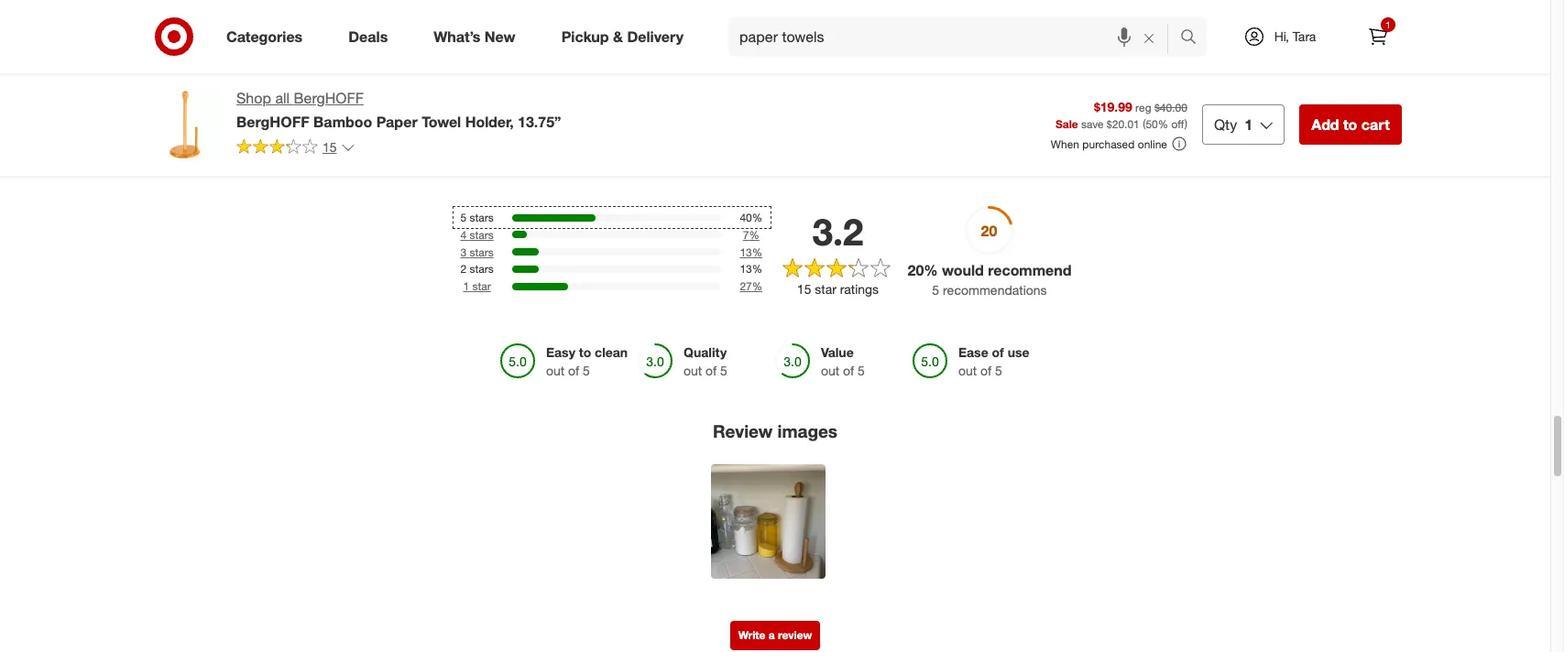 Task type: vqa. For each thing, say whether or not it's contained in the screenshot.
3 stars %
yes



Task type: describe. For each thing, give the bounding box(es) containing it.
tara
[[1293, 28, 1316, 44]]

out inside value out of 5
[[821, 363, 840, 378]]

star for 15
[[815, 282, 837, 297]]

2 stars
[[460, 263, 494, 276]]

40
[[740, 211, 752, 224]]

ease of use out of 5
[[959, 344, 1030, 378]]

deals link
[[333, 16, 411, 57]]

add to cart
[[1312, 115, 1390, 134]]

value out of 5
[[821, 344, 865, 378]]

20 % would recommend 5 recommendations
[[908, 261, 1072, 298]]

bamboo
[[313, 113, 372, 131]]

stars for 5 stars
[[470, 211, 494, 224]]

off
[[1172, 118, 1185, 131]]

what's new
[[434, 27, 516, 45]]

quality
[[684, 344, 727, 360]]

pickup & delivery
[[561, 27, 684, 45]]

50
[[1146, 118, 1158, 131]]

reg
[[1136, 100, 1152, 114]]

out inside easy to clean out of 5
[[546, 363, 565, 378]]

easy to clean out of 5
[[546, 344, 628, 378]]

% inside the $19.99 reg $40.00 sale save $ 20.01 ( 50 % off )
[[1158, 118, 1169, 131]]

pickup
[[561, 27, 609, 45]]

new
[[485, 27, 516, 45]]

clean
[[595, 344, 628, 360]]

deals
[[348, 27, 388, 45]]

% for 3 stars
[[752, 245, 763, 259]]

write a review button
[[730, 621, 820, 650]]

quality out of 5
[[684, 344, 728, 378]]

value
[[821, 344, 854, 360]]

sale
[[1056, 118, 1078, 131]]

shop
[[236, 89, 271, 107]]

write
[[738, 628, 766, 642]]

(
[[1143, 118, 1146, 131]]

2 sponsored link from the left
[[720, 0, 871, 19]]

4
[[460, 228, 467, 242]]

15 for 15
[[323, 139, 337, 155]]

all
[[275, 89, 290, 107]]

40 %
[[740, 211, 763, 224]]

1 vertical spatial berghoff
[[236, 113, 309, 131]]

review
[[713, 420, 773, 442]]

15 link
[[236, 138, 355, 159]]

ratings
[[840, 282, 879, 297]]

hi,
[[1274, 28, 1289, 44]]

recommendations
[[943, 282, 1047, 298]]

shop all berghoff berghoff bamboo paper towel holder, 13.75"
[[236, 89, 561, 131]]

1 star
[[463, 280, 491, 294]]

27
[[740, 280, 752, 294]]

13 for 3 stars
[[740, 245, 752, 259]]

&
[[613, 27, 623, 45]]

% for 4 stars
[[749, 228, 760, 242]]

1 for 1
[[1386, 19, 1391, 30]]

paper
[[376, 113, 418, 131]]

when purchased online
[[1051, 137, 1167, 151]]

20.01
[[1112, 118, 1140, 131]]

star for 1
[[472, 280, 491, 294]]

)
[[1185, 118, 1188, 131]]

add to cart button
[[1300, 104, 1402, 145]]

to for clean
[[579, 344, 591, 360]]

pickup & delivery link
[[546, 16, 707, 57]]

ease
[[959, 344, 989, 360]]

review images
[[713, 420, 838, 442]]

5 inside value out of 5
[[858, 363, 865, 378]]

% for 5 stars
[[752, 211, 763, 224]]

search
[[1172, 29, 1216, 47]]

use
[[1008, 344, 1030, 360]]

4 stars
[[460, 228, 494, 242]]

1 vertical spatial 1
[[1245, 115, 1253, 134]]

$40.00
[[1155, 100, 1188, 114]]

sponsored for 1st sponsored link from the right
[[720, 5, 775, 19]]

5 stars
[[460, 211, 494, 224]]

hi, tara
[[1274, 28, 1316, 44]]

$
[[1107, 118, 1112, 131]]

$19.99 reg $40.00 sale save $ 20.01 ( 50 % off )
[[1056, 99, 1188, 131]]

stars for 2 stars
[[470, 263, 494, 276]]



Task type: locate. For each thing, give the bounding box(es) containing it.
stars down 4 stars
[[470, 245, 494, 259]]

1 vertical spatial 15
[[797, 282, 811, 297]]

1 right tara
[[1386, 19, 1391, 30]]

7 %
[[743, 228, 760, 242]]

15 for 15 star ratings
[[797, 282, 811, 297]]

% inside the 20 % would recommend 5 recommendations
[[924, 261, 938, 280]]

out down easy
[[546, 363, 565, 378]]

4 stars from the top
[[470, 263, 494, 276]]

1 vertical spatial 13
[[740, 263, 752, 276]]

stars down 5 stars
[[470, 228, 494, 242]]

1 horizontal spatial to
[[1343, 115, 1358, 134]]

2 13 from the top
[[740, 263, 752, 276]]

when
[[1051, 137, 1080, 151]]

20
[[908, 261, 924, 280]]

stars for 3 stars
[[470, 245, 494, 259]]

out inside quality out of 5
[[684, 363, 702, 378]]

out down quality
[[684, 363, 702, 378]]

2 13 % from the top
[[740, 263, 763, 276]]

1 vertical spatial 13 %
[[740, 263, 763, 276]]

0 horizontal spatial sponsored link
[[159, 0, 310, 19]]

stars up the "1 star"
[[470, 263, 494, 276]]

1 for 1 star
[[463, 280, 469, 294]]

berghoff down all
[[236, 113, 309, 131]]

15 star ratings
[[797, 282, 879, 297]]

to for cart
[[1343, 115, 1358, 134]]

of down quality
[[706, 363, 717, 378]]

2 sponsored from the left
[[720, 5, 775, 19]]

star down 2 stars
[[472, 280, 491, 294]]

out inside ease of use out of 5
[[959, 363, 977, 378]]

1 horizontal spatial 15
[[797, 282, 811, 297]]

0 vertical spatial 13 %
[[740, 245, 763, 259]]

% for 2 stars
[[752, 263, 763, 276]]

1 horizontal spatial star
[[815, 282, 837, 297]]

image of berghoff bamboo paper towel holder, 13.75" image
[[148, 88, 222, 161]]

review
[[778, 628, 812, 642]]

of
[[992, 344, 1004, 360], [568, 363, 579, 378], [706, 363, 717, 378], [843, 363, 854, 378], [981, 363, 992, 378]]

0 horizontal spatial 15
[[323, 139, 337, 155]]

1 13 from the top
[[740, 245, 752, 259]]

7
[[743, 228, 749, 242]]

towel
[[422, 113, 461, 131]]

holder,
[[465, 113, 514, 131]]

1 horizontal spatial sponsored link
[[720, 0, 871, 19]]

of inside value out of 5
[[843, 363, 854, 378]]

search button
[[1172, 16, 1216, 60]]

1 horizontal spatial sponsored
[[720, 5, 775, 19]]

0 vertical spatial 15
[[323, 139, 337, 155]]

3 stars from the top
[[470, 245, 494, 259]]

0 vertical spatial 13
[[740, 245, 752, 259]]

3 out from the left
[[821, 363, 840, 378]]

qty 1
[[1214, 115, 1253, 134]]

of down the ease
[[981, 363, 992, 378]]

sponsored link
[[159, 0, 310, 19], [720, 0, 871, 19]]

13 %
[[740, 245, 763, 259], [740, 263, 763, 276]]

online
[[1138, 137, 1167, 151]]

13 % for 3 stars
[[740, 245, 763, 259]]

4 out from the left
[[959, 363, 977, 378]]

27 %
[[740, 280, 763, 294]]

1 down 2
[[463, 280, 469, 294]]

categories link
[[211, 16, 326, 57]]

1 link
[[1358, 16, 1398, 57]]

1 sponsored link from the left
[[159, 0, 310, 19]]

13 % for 2 stars
[[740, 263, 763, 276]]

images
[[778, 420, 838, 442]]

13 down 7
[[740, 245, 752, 259]]

add
[[1312, 115, 1339, 134]]

13 % up 27 %
[[740, 263, 763, 276]]

berghoff up bamboo
[[294, 89, 364, 107]]

recommend
[[988, 261, 1072, 280]]

5
[[460, 211, 467, 224], [932, 282, 939, 298], [583, 363, 590, 378], [720, 363, 728, 378], [858, 363, 865, 378], [995, 363, 1003, 378]]

qty
[[1214, 115, 1237, 134]]

0 vertical spatial to
[[1343, 115, 1358, 134]]

to right add
[[1343, 115, 1358, 134]]

15 down bamboo
[[323, 139, 337, 155]]

2 out from the left
[[684, 363, 702, 378]]

0 horizontal spatial to
[[579, 344, 591, 360]]

5 inside the 20 % would recommend 5 recommendations
[[932, 282, 939, 298]]

a
[[769, 628, 775, 642]]

stars up 4 stars
[[470, 211, 494, 224]]

of down easy
[[568, 363, 579, 378]]

purchased
[[1083, 137, 1135, 151]]

0 horizontal spatial 1
[[463, 280, 469, 294]]

1 sponsored from the left
[[159, 5, 214, 19]]

5 inside quality out of 5
[[720, 363, 728, 378]]

3 stars
[[460, 245, 494, 259]]

write a review
[[738, 628, 812, 642]]

0 horizontal spatial star
[[472, 280, 491, 294]]

1 stars from the top
[[470, 211, 494, 224]]

guest review image 1 of 3, zoom in image
[[711, 464, 825, 579]]

stars for 4 stars
[[470, 228, 494, 242]]

2 horizontal spatial 1
[[1386, 19, 1391, 30]]

1
[[1386, 19, 1391, 30], [1245, 115, 1253, 134], [463, 280, 469, 294]]

1 out from the left
[[546, 363, 565, 378]]

2 vertical spatial 1
[[463, 280, 469, 294]]

13
[[740, 245, 752, 259], [740, 263, 752, 276]]

% for 1 star
[[752, 280, 763, 294]]

of inside quality out of 5
[[706, 363, 717, 378]]

1 13 % from the top
[[740, 245, 763, 259]]

3
[[460, 245, 467, 259]]

2 stars from the top
[[470, 228, 494, 242]]

1 horizontal spatial 1
[[1245, 115, 1253, 134]]

to inside button
[[1343, 115, 1358, 134]]

to
[[1343, 115, 1358, 134], [579, 344, 591, 360]]

1 vertical spatial to
[[579, 344, 591, 360]]

sponsored
[[159, 5, 214, 19], [720, 5, 775, 19]]

cart
[[1362, 115, 1390, 134]]

star
[[472, 280, 491, 294], [815, 282, 837, 297]]

0 horizontal spatial sponsored
[[159, 5, 214, 19]]

2
[[460, 263, 467, 276]]

1 right qty
[[1245, 115, 1253, 134]]

of inside easy to clean out of 5
[[568, 363, 579, 378]]

easy
[[546, 344, 575, 360]]

13 % down "7 %"
[[740, 245, 763, 259]]

0 vertical spatial berghoff
[[294, 89, 364, 107]]

13 up 27
[[740, 263, 752, 276]]

13.75"
[[518, 113, 561, 131]]

delivery
[[627, 27, 684, 45]]

sponsored for second sponsored link from right
[[159, 5, 214, 19]]

15 right 27 %
[[797, 282, 811, 297]]

would
[[942, 261, 984, 280]]

to right easy
[[579, 344, 591, 360]]

out down value
[[821, 363, 840, 378]]

13 for 2 stars
[[740, 263, 752, 276]]

%
[[1158, 118, 1169, 131], [752, 211, 763, 224], [749, 228, 760, 242], [752, 245, 763, 259], [924, 261, 938, 280], [752, 263, 763, 276], [752, 280, 763, 294]]

to inside easy to clean out of 5
[[579, 344, 591, 360]]

15
[[323, 139, 337, 155], [797, 282, 811, 297]]

5 inside easy to clean out of 5
[[583, 363, 590, 378]]

5 inside ease of use out of 5
[[995, 363, 1003, 378]]

0 vertical spatial 1
[[1386, 19, 1391, 30]]

berghoff
[[294, 89, 364, 107], [236, 113, 309, 131]]

star left ratings
[[815, 282, 837, 297]]

what's new link
[[418, 16, 539, 57]]

$19.99
[[1094, 99, 1133, 114]]

of down value
[[843, 363, 854, 378]]

out
[[546, 363, 565, 378], [684, 363, 702, 378], [821, 363, 840, 378], [959, 363, 977, 378]]

3.2
[[813, 210, 864, 254]]

what's
[[434, 27, 481, 45]]

save
[[1081, 118, 1104, 131]]

categories
[[226, 27, 303, 45]]

of left use
[[992, 344, 1004, 360]]

out down the ease
[[959, 363, 977, 378]]

What can we help you find? suggestions appear below search field
[[729, 16, 1185, 57]]



